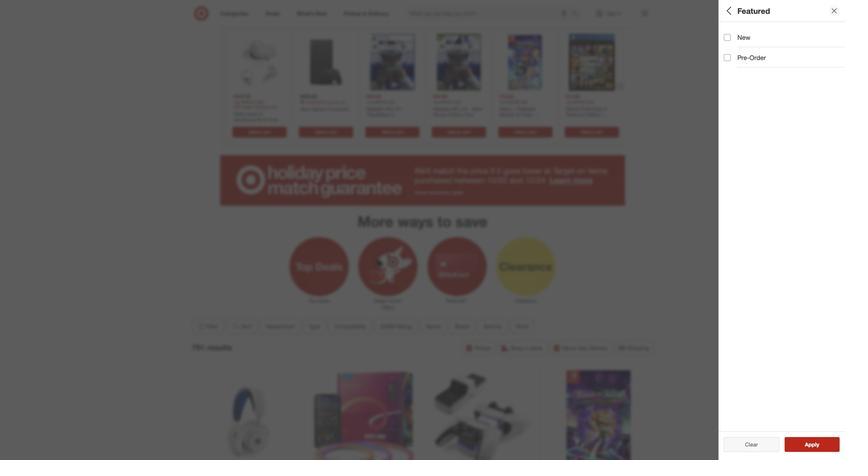 Task type: describe. For each thing, give the bounding box(es) containing it.
on inside $349.99 in cart on xbox series x console
[[335, 100, 340, 105]]

learn
[[550, 176, 572, 185]]

top
[[421, 14, 436, 26]]

one inside meta quest 2: advanced all-in-one virtual reality headset - 128gb
[[269, 117, 278, 123]]

add to cart for mario + rabbids: sparks of hope - nintendo switch
[[515, 130, 536, 135]]

esrb
[[381, 324, 395, 330]]

delivery
[[589, 345, 608, 352]]

search
[[569, 11, 585, 17]]

more
[[574, 176, 593, 185]]

advanced
[[234, 117, 255, 123]]

add to cart button for madden nfl 24 - xbox series x/xbox one
[[432, 127, 486, 138]]

esrb rating button
[[375, 319, 418, 334]]

redcard™ link
[[423, 236, 492, 305]]

24 for playstation
[[396, 106, 401, 112]]

carousel region
[[220, 8, 625, 155]]

0 vertical spatial department button
[[724, 22, 846, 46]]

791
[[192, 343, 205, 352]]

grand
[[566, 106, 579, 112]]

sale for madden nfl 24 - xbox series x/xbox one
[[454, 100, 461, 105]]

shop
[[511, 345, 524, 352]]

1 vertical spatial department
[[266, 324, 295, 330]]

top deals
[[309, 298, 330, 304]]

add to cart button for madden nfl 24 - playstation 5
[[365, 127, 420, 138]]

sold by
[[484, 324, 502, 330]]

$14.99
[[566, 94, 580, 99]]

exclusions
[[428, 190, 451, 195]]

to for madden nfl 24 - playstation 5
[[391, 130, 394, 135]]

cart for madden nfl 24 - xbox series x/xbox one
[[462, 130, 470, 135]]

results for 791 results
[[207, 343, 232, 352]]

playstation inside $14.99 reg $29.99 sale grand theft auto v: premium edition - playstation 4
[[566, 118, 590, 124]]

items inside we'll match the price if it goes lower at target on items purchased between 10/22 and 12/24.
[[588, 166, 608, 176]]

match
[[433, 166, 455, 176]]

all
[[756, 442, 762, 448]]

mario
[[500, 106, 512, 112]]

series inside $349.99 in cart on xbox series x console
[[300, 105, 312, 110]]

virtual
[[234, 123, 247, 129]]

all filters
[[724, 6, 757, 15]]

circle™
[[388, 298, 403, 304]]

add to cart for grand theft auto v: premium edition - playstation 4
[[581, 130, 603, 135]]

clear all
[[742, 442, 762, 448]]

- inside $34.99 reg $69.99 sale madden nfl 24 - xbox series x/xbox one
[[469, 106, 471, 112]]

some
[[415, 190, 427, 195]]

order
[[750, 54, 766, 61]]

add for meta quest 2: advanced all-in-one virtual reality headset - 128gb
[[249, 130, 256, 135]]

sale for mario + rabbids: sparks of hope - nintendo switch
[[520, 100, 528, 105]]

rating
[[396, 324, 412, 330]]

the
[[457, 166, 469, 176]]

nfl for series
[[452, 106, 461, 112]]

save
[[381, 14, 404, 26]]

v:
[[604, 106, 608, 112]]

0 vertical spatial on
[[406, 14, 418, 26]]

lower
[[523, 166, 542, 176]]

console inside $349.99 in cart on xbox series x console
[[316, 105, 331, 110]]

0 horizontal spatial xbox
[[300, 106, 311, 112]]

brand button
[[449, 319, 475, 334]]

- for meta quest 2: advanced all-in-one virtual reality headset - 128gb
[[283, 123, 285, 129]]

add for grand theft auto v: premium edition - playstation 4
[[581, 130, 589, 135]]

learn more
[[550, 176, 593, 185]]

between
[[455, 176, 485, 185]]

see results button
[[785, 437, 840, 452]]

madden nfl 24 - playstation 5 image
[[364, 34, 421, 91]]

same
[[563, 345, 577, 352]]

all filters dialog
[[719, 0, 846, 460]]

791 results
[[192, 343, 232, 352]]

meta
[[234, 111, 244, 117]]

clearance
[[516, 298, 537, 304]]

to for madden nfl 24 - xbox series x/xbox one
[[457, 130, 461, 135]]

filter button
[[192, 319, 223, 334]]

price button
[[511, 319, 534, 334]]

shipping button
[[615, 341, 654, 356]]

purchased
[[415, 176, 452, 185]]

clear for clear
[[746, 442, 758, 448]]

xbox series x console image
[[298, 34, 355, 91]]

at
[[544, 166, 551, 176]]

cart inside $349.99 in cart on xbox series x console
[[327, 100, 334, 105]]

nfl for 5
[[386, 106, 394, 112]]

we'll match the price if it goes lower at target on items purchased between 10/22 and 12/24.
[[415, 166, 608, 185]]

add for xbox series x console
[[315, 130, 323, 135]]

edition
[[586, 112, 601, 118]]

$39.99
[[507, 100, 519, 105]]

redcard™
[[447, 298, 468, 304]]

- for $19.99 reg $39.99 sale mario + rabbids: sparks of hope - nintendo switch
[[534, 112, 536, 118]]

sale for madden nfl 24 - playstation 5
[[387, 100, 395, 105]]

cart for xbox series x console
[[329, 130, 337, 135]]

reg for grand theft auto v: premium edition - playstation 4
[[566, 100, 572, 105]]

xbox inside $34.99 reg $69.99 sale madden nfl 24 - xbox series x/xbox one
[[472, 106, 483, 112]]

sold
[[484, 324, 495, 330]]

ways
[[398, 213, 434, 231]]

$69.99 for series
[[440, 100, 452, 105]]

reg for madden nfl 24 - xbox series x/xbox one
[[433, 100, 439, 105]]

pickup
[[475, 345, 491, 352]]

shop in store button
[[498, 341, 547, 356]]

to left save
[[438, 213, 452, 231]]

and
[[510, 176, 523, 185]]

$299.99
[[241, 100, 255, 105]]

add to cart for madden nfl 24 - xbox series x/xbox one
[[448, 130, 470, 135]]

auto
[[593, 106, 603, 112]]

brand
[[455, 324, 470, 330]]

same day delivery button
[[550, 341, 613, 356]]

add to cart button for grand theft auto v: premium edition - playstation 4
[[565, 127, 619, 138]]

cart for mario + rabbids: sparks of hope - nintendo switch
[[529, 130, 536, 135]]

add to cart for madden nfl 24 - playstation 5
[[382, 130, 403, 135]]

reg for madden nfl 24 - playstation 5
[[367, 100, 373, 105]]

genre
[[426, 324, 441, 330]]

in-
[[263, 117, 269, 123]]

esrb rating
[[381, 324, 412, 330]]

target holiday price match guarantee image
[[220, 155, 625, 206]]

$34.99 for madden nfl 24 - xbox series x/xbox one
[[433, 94, 447, 99]]

premium
[[566, 112, 585, 118]]

one inside $34.99 reg $69.99 sale madden nfl 24 - xbox series x/xbox one
[[465, 112, 473, 118]]

store
[[531, 345, 543, 352]]

shop in store
[[511, 345, 543, 352]]

0 horizontal spatial department button
[[260, 319, 300, 334]]

$249.99 reg $299.99 sale
[[234, 94, 264, 105]]

new
[[738, 33, 751, 41]]



Task type: vqa. For each thing, say whether or not it's contained in the screenshot.


Task type: locate. For each thing, give the bounding box(es) containing it.
1 vertical spatial department button
[[260, 319, 300, 334]]

1 horizontal spatial type button
[[724, 46, 846, 69]]

3 reg from the left
[[433, 100, 439, 105]]

0 horizontal spatial $34.99
[[367, 94, 381, 99]]

top deals link
[[285, 236, 354, 305]]

1 add to cart button from the left
[[232, 127, 287, 138]]

1 horizontal spatial nfl
[[452, 106, 461, 112]]

cart down "headset"
[[263, 130, 270, 135]]

1 horizontal spatial xbox
[[341, 100, 350, 105]]

add to cart down x/xbox
[[448, 130, 470, 135]]

sort
[[241, 324, 252, 330]]

reg inside the $34.99 reg $69.99 sale madden nfl 24 - playstation 5
[[367, 100, 373, 105]]

see results
[[798, 442, 827, 448]]

1 horizontal spatial playstation
[[566, 118, 590, 124]]

1 horizontal spatial $69.99
[[440, 100, 452, 105]]

madden
[[367, 106, 384, 112], [433, 106, 451, 112]]

0 vertical spatial department
[[724, 29, 761, 37]]

add to cart button down x/xbox
[[432, 127, 486, 138]]

add to cart button down 'switch'
[[498, 127, 553, 138]]

items
[[439, 14, 464, 26], [588, 166, 608, 176]]

price
[[516, 324, 529, 330]]

sale up x/xbox
[[454, 100, 461, 105]]

add to cart down reality
[[249, 130, 270, 135]]

we'll
[[415, 166, 431, 176]]

cart for meta quest 2: advanced all-in-one virtual reality headset - 128gb
[[263, 130, 270, 135]]

24 for xbox
[[462, 106, 467, 112]]

0 vertical spatial type
[[724, 53, 739, 60]]

1 horizontal spatial department
[[724, 29, 761, 37]]

console
[[316, 105, 331, 110], [331, 106, 349, 112]]

playstation
[[367, 112, 391, 118], [566, 118, 590, 124]]

add down edition at the top of the page
[[581, 130, 589, 135]]

1 sale from the left
[[256, 100, 264, 105]]

1 horizontal spatial x
[[327, 106, 330, 112]]

nfl up the 5
[[386, 106, 394, 112]]

deals
[[318, 298, 330, 304]]

if
[[491, 166, 495, 176]]

nfl
[[386, 106, 394, 112], [452, 106, 461, 112]]

0 vertical spatial in
[[323, 100, 326, 105]]

cart down xbox series x console at the left of page
[[329, 130, 337, 135]]

0 vertical spatial results
[[207, 343, 232, 352]]

sparks
[[500, 112, 515, 118]]

xbox down $349.99
[[300, 106, 311, 112]]

2 reg from the left
[[367, 100, 373, 105]]

all-
[[256, 117, 263, 123]]

type inside all filters dialog
[[724, 53, 739, 60]]

clear
[[742, 442, 755, 448], [746, 442, 758, 448]]

price
[[471, 166, 489, 176]]

meta quest 2: advanced all-in-one virtual reality headset - 128gb
[[234, 111, 285, 134]]

Pre-Order checkbox
[[724, 54, 731, 61]]

1 vertical spatial in
[[525, 345, 529, 352]]

series left x/xbox
[[433, 112, 447, 118]]

on right learn
[[577, 166, 586, 176]]

items inside the carousel region
[[439, 14, 464, 26]]

sale up the 2:
[[256, 100, 264, 105]]

reg inside "$249.99 reg $299.99 sale"
[[234, 100, 240, 105]]

0 horizontal spatial department
[[266, 324, 295, 330]]

in for store
[[525, 345, 529, 352]]

playstation inside the $34.99 reg $69.99 sale madden nfl 24 - playstation 5
[[367, 112, 391, 118]]

to down reality
[[258, 130, 261, 135]]

cart down the $34.99 reg $69.99 sale madden nfl 24 - playstation 5
[[396, 130, 403, 135]]

add to cart down 4
[[581, 130, 603, 135]]

2 horizontal spatial series
[[433, 112, 447, 118]]

add to cart for meta quest 2: advanced all-in-one virtual reality headset - 128gb
[[249, 130, 270, 135]]

Include out of stock checkbox
[[724, 359, 731, 366]]

$34.99 reg $69.99 sale madden nfl 24 - xbox series x/xbox one
[[433, 94, 483, 118]]

4
[[591, 118, 594, 124]]

x
[[313, 105, 315, 110], [327, 106, 330, 112]]

day
[[578, 345, 587, 352]]

clear inside the clear all button
[[742, 442, 755, 448]]

add down x/xbox
[[448, 130, 456, 135]]

headset
[[264, 123, 282, 129]]

to for grand theft auto v: premium edition - playstation 4
[[590, 130, 594, 135]]

1 vertical spatial target
[[374, 298, 387, 304]]

pickup button
[[462, 341, 496, 356]]

12/24.
[[525, 176, 548, 185]]

$34.99 inside the $34.99 reg $69.99 sale madden nfl 24 - playstation 5
[[367, 94, 381, 99]]

clear button
[[724, 437, 780, 452]]

reg inside $14.99 reg $29.99 sale grand theft auto v: premium edition - playstation 4
[[566, 100, 572, 105]]

target up offers
[[374, 298, 387, 304]]

2 clear from the left
[[746, 442, 758, 448]]

0 horizontal spatial madden
[[367, 106, 384, 112]]

govee rgbic led neon rope light 6.5' image
[[312, 371, 416, 460], [312, 371, 416, 460]]

type button
[[724, 46, 846, 69], [303, 319, 326, 334]]

results for see results
[[809, 442, 827, 448]]

$34.99 inside $34.99 reg $69.99 sale madden nfl 24 - xbox series x/xbox one
[[433, 94, 447, 99]]

- inside the $34.99 reg $69.99 sale madden nfl 24 - playstation 5
[[402, 106, 404, 112]]

5 sale from the left
[[587, 100, 594, 105]]

featured
[[738, 6, 771, 15]]

6 add from the left
[[581, 130, 589, 135]]

6 add to cart from the left
[[581, 130, 603, 135]]

24 inside the $34.99 reg $69.99 sale madden nfl 24 - playstation 5
[[396, 106, 401, 112]]

cart for grand theft auto v: premium edition - playstation 4
[[595, 130, 603, 135]]

1 horizontal spatial madden
[[433, 106, 451, 112]]

to down x/xbox
[[457, 130, 461, 135]]

to for mario + rabbids: sparks of hope - nintendo switch
[[524, 130, 527, 135]]

sale
[[256, 100, 264, 105], [387, 100, 395, 105], [454, 100, 461, 105], [520, 100, 528, 105], [587, 100, 594, 105]]

type down the top
[[309, 324, 320, 330]]

5 add from the left
[[515, 130, 522, 135]]

5 add to cart button from the left
[[498, 127, 553, 138]]

1 clear from the left
[[742, 442, 755, 448]]

mario + rabbids: sparks of hope - nintendo switch image
[[497, 34, 554, 91]]

to down 4
[[590, 130, 594, 135]]

on left top
[[406, 14, 418, 26]]

3 add to cart button from the left
[[365, 127, 420, 138]]

pre-order
[[738, 54, 766, 61]]

to down the 5
[[391, 130, 394, 135]]

add to cart button down 4
[[565, 127, 619, 138]]

samba de amigo: party central - nintendo switch image
[[547, 371, 651, 460], [547, 371, 651, 460]]

target inside "target circle™ offers"
[[374, 298, 387, 304]]

cart down edition at the top of the page
[[595, 130, 603, 135]]

in inside $349.99 in cart on xbox series x console
[[323, 100, 326, 105]]

sale inside "$249.99 reg $299.99 sale"
[[256, 100, 264, 105]]

1 horizontal spatial 24
[[462, 106, 467, 112]]

it
[[497, 166, 501, 176]]

0 horizontal spatial items
[[439, 14, 464, 26]]

results right 791
[[207, 343, 232, 352]]

3 add to cart from the left
[[382, 130, 403, 135]]

1 vertical spatial type
[[309, 324, 320, 330]]

see
[[798, 442, 808, 448]]

2 add from the left
[[315, 130, 323, 135]]

clearance link
[[492, 236, 561, 305]]

2 $34.99 from the left
[[433, 94, 447, 99]]

0 horizontal spatial $69.99
[[374, 100, 386, 105]]

add for madden nfl 24 - xbox series x/xbox one
[[448, 130, 456, 135]]

department
[[724, 29, 761, 37], [266, 324, 295, 330]]

$69.99 inside the $34.99 reg $69.99 sale madden nfl 24 - playstation 5
[[374, 100, 386, 105]]

sort button
[[226, 319, 257, 334]]

$34.99 reg $69.99 sale madden nfl 24 - playstation 5
[[367, 94, 404, 118]]

1 horizontal spatial department button
[[724, 22, 846, 46]]

steelseries arctis nova 7p wireless gaming headset - white image
[[194, 371, 298, 460], [194, 371, 298, 460]]

2:
[[260, 111, 264, 117]]

2 horizontal spatial xbox
[[472, 106, 483, 112]]

$34.99
[[367, 94, 381, 99], [433, 94, 447, 99]]

add to cart button down all-
[[232, 127, 287, 138]]

add down xbox series x console at the left of page
[[315, 130, 323, 135]]

goes
[[504, 166, 521, 176]]

target right at
[[553, 166, 575, 176]]

clear all button
[[724, 437, 780, 452]]

genre button
[[420, 319, 447, 334]]

add down 'switch'
[[515, 130, 522, 135]]

2 nfl from the left
[[452, 106, 461, 112]]

one right x/xbox
[[465, 112, 473, 118]]

madden for madden nfl 24 - xbox series x/xbox one
[[433, 106, 451, 112]]

in up xbox series x console at the left of page
[[323, 100, 326, 105]]

to down xbox series x console at the left of page
[[324, 130, 328, 135]]

nfl inside the $34.99 reg $69.99 sale madden nfl 24 - playstation 5
[[386, 106, 394, 112]]

1 madden from the left
[[367, 106, 384, 112]]

add down reality
[[249, 130, 256, 135]]

type down new option
[[724, 53, 739, 60]]

5 add to cart from the left
[[515, 130, 536, 135]]

target inside we'll match the price if it goes lower at target on items purchased between 10/22 and 12/24.
[[553, 166, 575, 176]]

New checkbox
[[724, 34, 731, 41]]

playstation left the 5
[[367, 112, 391, 118]]

clear inside clear button
[[746, 442, 758, 448]]

2 madden from the left
[[433, 106, 451, 112]]

add
[[249, 130, 256, 135], [315, 130, 323, 135], [382, 130, 389, 135], [448, 130, 456, 135], [515, 130, 522, 135], [581, 130, 589, 135]]

in inside button
[[525, 345, 529, 352]]

0 horizontal spatial playstation
[[367, 112, 391, 118]]

rabbids:
[[517, 106, 536, 112]]

add to cart down the 5
[[382, 130, 403, 135]]

$14.99 reg $29.99 sale grand theft auto v: premium edition - playstation 4
[[566, 94, 608, 124]]

add to cart button for xbox series x console
[[299, 127, 353, 138]]

$349.99 in cart on xbox series x console
[[300, 100, 350, 110]]

madden nfl 24 - xbox series x/xbox one image
[[431, 34, 488, 91]]

grand theft auto v: premium edition - playstation 4 image
[[564, 34, 621, 91]]

1 vertical spatial on
[[335, 100, 340, 105]]

playstation down "premium"
[[566, 118, 590, 124]]

nfl inside $34.99 reg $69.99 sale madden nfl 24 - xbox series x/xbox one
[[452, 106, 461, 112]]

clear for clear all
[[742, 442, 755, 448]]

24
[[396, 106, 401, 112], [462, 106, 467, 112]]

2 add to cart button from the left
[[299, 127, 353, 138]]

1 add from the left
[[249, 130, 256, 135]]

reg inside $19.99 reg $39.99 sale mario + rabbids: sparks of hope - nintendo switch
[[500, 100, 506, 105]]

sale inside the $34.99 reg $69.99 sale madden nfl 24 - playstation 5
[[387, 100, 395, 105]]

128gb
[[234, 129, 248, 134]]

1 nfl from the left
[[386, 106, 394, 112]]

save on top items
[[381, 14, 464, 26]]

4 add to cart button from the left
[[432, 127, 486, 138]]

2 vertical spatial on
[[577, 166, 586, 176]]

on inside we'll match the price if it goes lower at target on items purchased between 10/22 and 12/24.
[[577, 166, 586, 176]]

featured dialog
[[719, 0, 846, 460]]

compatibility button
[[329, 319, 372, 334]]

to for xbox series x console
[[324, 130, 328, 135]]

4 sale from the left
[[520, 100, 528, 105]]

0 vertical spatial target
[[553, 166, 575, 176]]

add to cart button for meta quest 2: advanced all-in-one virtual reality headset - 128gb
[[232, 127, 287, 138]]

add to cart button down the 5
[[365, 127, 420, 138]]

search button
[[569, 6, 585, 22]]

insten charging station for ps5 controller - dual charger & dock with led indicator for sony playstation 5, gaming accessories, white image
[[429, 371, 533, 460], [429, 371, 533, 460]]

1 vertical spatial results
[[809, 442, 827, 448]]

xbox inside $349.99 in cart on xbox series x console
[[341, 100, 350, 105]]

0 horizontal spatial x
[[313, 105, 315, 110]]

- inside $19.99 reg $39.99 sale mario + rabbids: sparks of hope - nintendo switch
[[534, 112, 536, 118]]

- for $14.99 reg $29.99 sale grand theft auto v: premium edition - playstation 4
[[602, 112, 604, 118]]

0 horizontal spatial on
[[335, 100, 340, 105]]

1 add to cart from the left
[[249, 130, 270, 135]]

What can we help you find? suggestions appear below search field
[[406, 6, 574, 21]]

0 horizontal spatial target
[[374, 298, 387, 304]]

nintendo
[[500, 118, 519, 124]]

xbox up xbox series x console at the left of page
[[341, 100, 350, 105]]

one up "headset"
[[269, 117, 278, 123]]

0 horizontal spatial type
[[309, 324, 320, 330]]

add to cart down 'switch'
[[515, 130, 536, 135]]

add to cart button
[[232, 127, 287, 138], [299, 127, 353, 138], [365, 127, 420, 138], [432, 127, 486, 138], [498, 127, 553, 138], [565, 127, 619, 138]]

add down the $34.99 reg $69.99 sale madden nfl 24 - playstation 5
[[382, 130, 389, 135]]

x inside $349.99 in cart on xbox series x console
[[313, 105, 315, 110]]

4 add to cart from the left
[[448, 130, 470, 135]]

series down $349.99
[[312, 106, 326, 112]]

target circle™ offers
[[374, 298, 403, 311]]

sale inside $14.99 reg $29.99 sale grand theft auto v: premium edition - playstation 4
[[587, 100, 594, 105]]

add to cart
[[249, 130, 270, 135], [315, 130, 337, 135], [382, 130, 403, 135], [448, 130, 470, 135], [515, 130, 536, 135], [581, 130, 603, 135]]

series inside $34.99 reg $69.99 sale madden nfl 24 - xbox series x/xbox one
[[433, 112, 447, 118]]

add to cart button for mario + rabbids: sparks of hope - nintendo switch
[[498, 127, 553, 138]]

$249.99
[[234, 94, 251, 99]]

madden inside $34.99 reg $69.99 sale madden nfl 24 - xbox series x/xbox one
[[433, 106, 451, 112]]

0 vertical spatial type button
[[724, 46, 846, 69]]

pre-
[[738, 54, 750, 61]]

department inside all filters dialog
[[724, 29, 761, 37]]

1 horizontal spatial $34.99
[[433, 94, 447, 99]]

1 $34.99 from the left
[[367, 94, 381, 99]]

add to cart button down xbox series x console at the left of page
[[299, 127, 353, 138]]

cart up xbox series x console at the left of page
[[327, 100, 334, 105]]

0 vertical spatial items
[[439, 14, 464, 26]]

1 horizontal spatial in
[[525, 345, 529, 352]]

on up xbox series x console at the left of page
[[335, 100, 340, 105]]

1 $69.99 from the left
[[374, 100, 386, 105]]

10/22
[[487, 176, 508, 185]]

madden for madden nfl 24 - playstation 5
[[367, 106, 384, 112]]

2 add to cart from the left
[[315, 130, 337, 135]]

offers
[[382, 305, 395, 311]]

cart
[[327, 100, 334, 105], [263, 130, 270, 135], [329, 130, 337, 135], [396, 130, 403, 135], [462, 130, 470, 135], [529, 130, 536, 135], [595, 130, 603, 135]]

0 horizontal spatial one
[[269, 117, 278, 123]]

1 horizontal spatial one
[[465, 112, 473, 118]]

4 add from the left
[[448, 130, 456, 135]]

x/xbox
[[448, 112, 463, 118]]

switch
[[520, 118, 535, 124]]

xbox left mario
[[472, 106, 483, 112]]

- inside $14.99 reg $29.99 sale grand theft auto v: premium edition - playstation 4
[[602, 112, 604, 118]]

nfl up x/xbox
[[452, 106, 461, 112]]

0 horizontal spatial results
[[207, 343, 232, 352]]

2 24 from the left
[[462, 106, 467, 112]]

hope
[[521, 112, 533, 118]]

type
[[724, 53, 739, 60], [309, 324, 320, 330]]

0 horizontal spatial series
[[300, 105, 312, 110]]

some exclusions apply.
[[415, 190, 464, 195]]

reg
[[234, 100, 240, 105], [367, 100, 373, 105], [433, 100, 439, 105], [500, 100, 506, 105], [566, 100, 572, 105]]

0 horizontal spatial 24
[[396, 106, 401, 112]]

sale inside $19.99 reg $39.99 sale mario + rabbids: sparks of hope - nintendo switch
[[520, 100, 528, 105]]

1 vertical spatial type button
[[303, 319, 326, 334]]

$69.99 for 5
[[374, 100, 386, 105]]

$29.99
[[573, 100, 585, 105]]

series down the $499.99
[[300, 105, 312, 110]]

sale up rabbids:
[[520, 100, 528, 105]]

6 add to cart button from the left
[[565, 127, 619, 138]]

results right see
[[809, 442, 827, 448]]

1 horizontal spatial target
[[553, 166, 575, 176]]

reg inside $34.99 reg $69.99 sale madden nfl 24 - xbox series x/xbox one
[[433, 100, 439, 105]]

sale up "theft"
[[587, 100, 594, 105]]

cart down 'switch'
[[529, 130, 536, 135]]

2 horizontal spatial on
[[577, 166, 586, 176]]

series
[[300, 105, 312, 110], [312, 106, 326, 112], [433, 112, 447, 118]]

to for meta quest 2: advanced all-in-one virtual reality headset - 128gb
[[258, 130, 261, 135]]

1 reg from the left
[[234, 100, 240, 105]]

more
[[358, 213, 394, 231]]

save
[[456, 213, 488, 231]]

1 horizontal spatial on
[[406, 14, 418, 26]]

cart for madden nfl 24 - playstation 5
[[396, 130, 403, 135]]

0 horizontal spatial type button
[[303, 319, 326, 334]]

1 horizontal spatial type
[[724, 53, 739, 60]]

3 sale from the left
[[454, 100, 461, 105]]

add for mario + rabbids: sparks of hope - nintendo switch
[[515, 130, 522, 135]]

to down 'switch'
[[524, 130, 527, 135]]

3 add from the left
[[382, 130, 389, 135]]

sale for grand theft auto v: premium edition - playstation 4
[[587, 100, 594, 105]]

1 horizontal spatial series
[[312, 106, 326, 112]]

in left store
[[525, 345, 529, 352]]

madden inside the $34.99 reg $69.99 sale madden nfl 24 - playstation 5
[[367, 106, 384, 112]]

by
[[496, 324, 502, 330]]

results
[[207, 343, 232, 352], [809, 442, 827, 448]]

$69.99 inside $34.99 reg $69.99 sale madden nfl 24 - xbox series x/xbox one
[[440, 100, 452, 105]]

1 24 from the left
[[396, 106, 401, 112]]

sale inside $34.99 reg $69.99 sale madden nfl 24 - xbox series x/xbox one
[[454, 100, 461, 105]]

reg for mario + rabbids: sparks of hope - nintendo switch
[[500, 100, 506, 105]]

4 reg from the left
[[500, 100, 506, 105]]

sold by button
[[478, 319, 508, 334]]

all
[[724, 6, 734, 15]]

filter
[[206, 324, 218, 330]]

add to cart down xbox series x console at the left of page
[[315, 130, 337, 135]]

24 inside $34.99 reg $69.99 sale madden nfl 24 - xbox series x/xbox one
[[462, 106, 467, 112]]

$499.99
[[300, 94, 317, 99]]

quest
[[246, 111, 258, 117]]

theft
[[581, 106, 592, 112]]

-
[[402, 106, 404, 112], [469, 106, 471, 112], [534, 112, 536, 118], [602, 112, 604, 118], [283, 123, 285, 129]]

2 $69.99 from the left
[[440, 100, 452, 105]]

2 sale from the left
[[387, 100, 395, 105]]

add to cart for xbox series x console
[[315, 130, 337, 135]]

meta quest 2: advanced all-in-one virtual reality headset - 128gb image
[[231, 34, 288, 91]]

add for madden nfl 24 - playstation 5
[[382, 130, 389, 135]]

$34.99 for madden nfl 24 - playstation 5
[[367, 94, 381, 99]]

1 vertical spatial items
[[588, 166, 608, 176]]

+
[[513, 106, 516, 112]]

0 horizontal spatial in
[[323, 100, 326, 105]]

1 horizontal spatial items
[[588, 166, 608, 176]]

0 horizontal spatial nfl
[[386, 106, 394, 112]]

results inside "button"
[[809, 442, 827, 448]]

apply
[[805, 442, 820, 448]]

- inside meta quest 2: advanced all-in-one virtual reality headset - 128gb
[[283, 123, 285, 129]]

cart down x/xbox
[[462, 130, 470, 135]]

more ways to save
[[358, 213, 488, 231]]

1 horizontal spatial results
[[809, 442, 827, 448]]

5 reg from the left
[[566, 100, 572, 105]]

in for cart
[[323, 100, 326, 105]]

sale up the 5
[[387, 100, 395, 105]]



